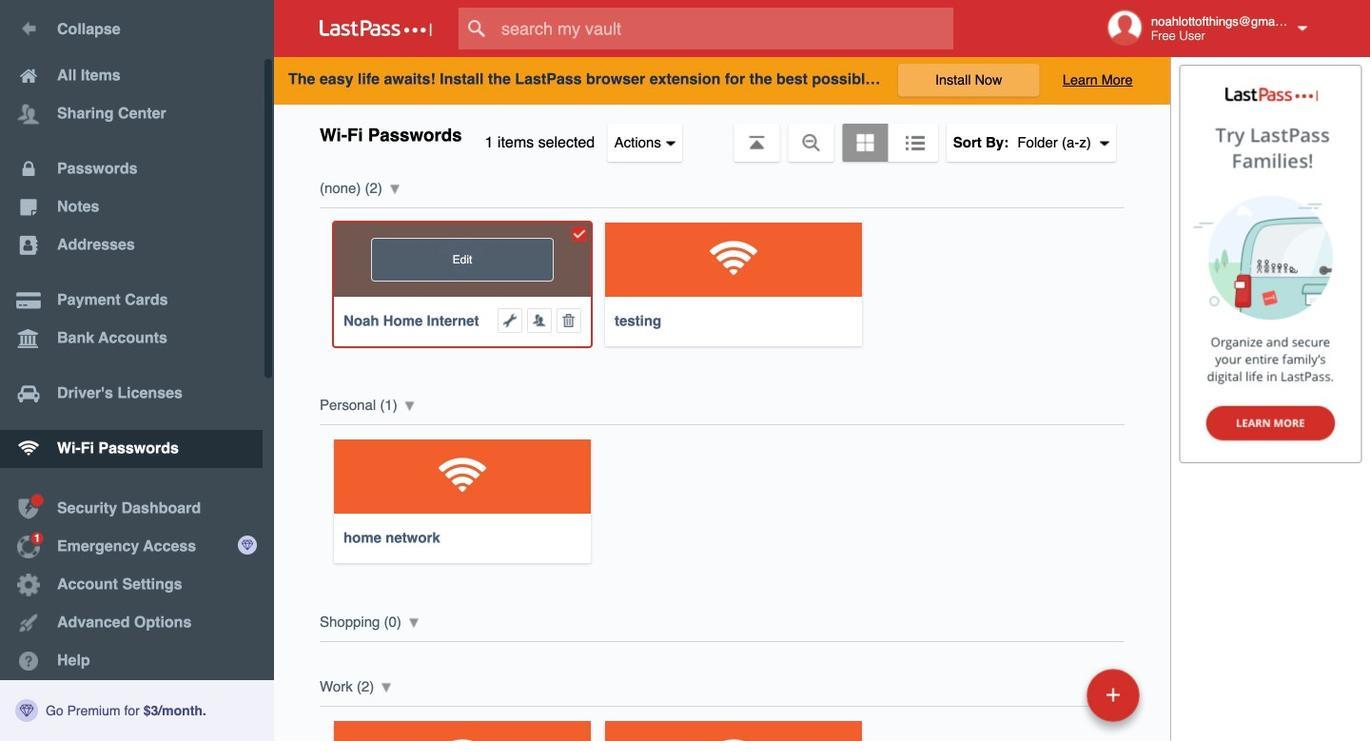 Task type: describe. For each thing, give the bounding box(es) containing it.
main navigation navigation
[[0, 0, 274, 741]]

new item element
[[956, 668, 1147, 722]]

Search search field
[[459, 8, 991, 49]]

lastpass image
[[320, 20, 432, 37]]

new item navigation
[[956, 663, 1152, 741]]



Task type: locate. For each thing, give the bounding box(es) containing it.
vault options navigation
[[274, 105, 1171, 162]]

search my vault text field
[[459, 8, 991, 49]]



Task type: vqa. For each thing, say whether or not it's contained in the screenshot.
search search box
yes



